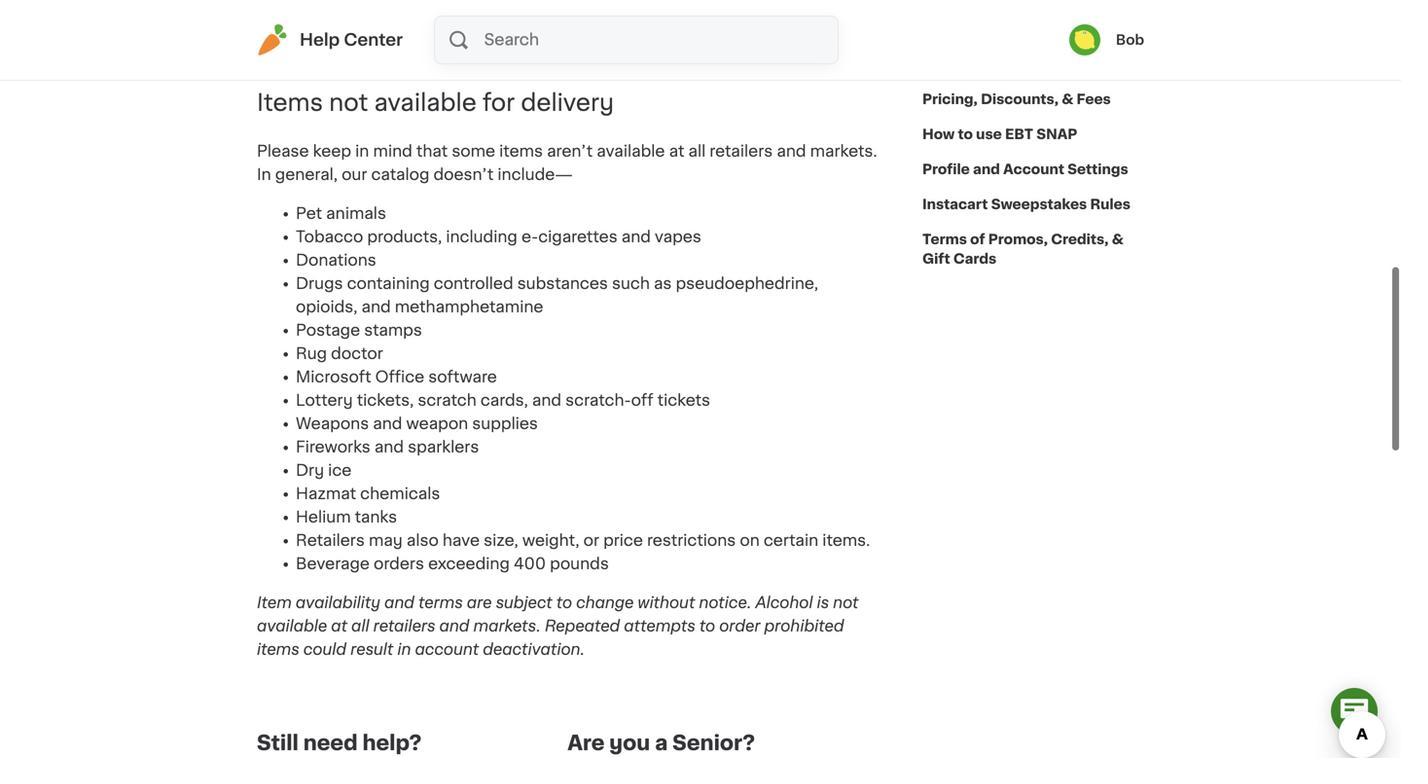 Task type: locate. For each thing, give the bounding box(es) containing it.
1
[[341, 23, 347, 39]]

to inside repeated attempts to order prohibited items could result in account deactivation.
[[700, 618, 715, 634]]

to up repeated
[[556, 595, 572, 611]]

in
[[257, 167, 271, 182]]

& down 'rules' on the right of page
[[1112, 233, 1124, 246]]

2 horizontal spatial to
[[958, 127, 973, 141]]

retailers
[[296, 533, 365, 548]]

1 horizontal spatial to
[[700, 618, 715, 634]]

tobacco
[[296, 229, 363, 245]]

profile and account settings link
[[923, 152, 1129, 187]]

help?
[[363, 733, 422, 753]]

change
[[576, 595, 634, 611]]

1 vertical spatial to
[[556, 595, 572, 611]]

catalog
[[371, 167, 430, 182]]

not up keep
[[329, 91, 368, 114]]

you
[[609, 733, 650, 753]]

1 tickets from the left
[[357, 393, 410, 408]]

available right aren't
[[597, 144, 665, 159]]

pet
[[296, 206, 322, 221]]

have
[[443, 533, 480, 548]]

our
[[342, 167, 367, 182]]

slices
[[359, 46, 406, 62]]

rules
[[1090, 198, 1131, 211]]

0 vertical spatial items
[[499, 144, 543, 159]]

0 vertical spatial not
[[329, 91, 368, 114]]

all up vapes
[[689, 144, 706, 159]]

to down notice.
[[700, 618, 715, 634]]

(for
[[422, 23, 450, 39]]

for left 1 in the top left of the page
[[315, 23, 337, 39]]

0 horizontal spatial not
[[329, 91, 368, 114]]

items left could
[[257, 642, 299, 657]]

in inside repeated attempts to order prohibited items could result in account deactivation.
[[397, 642, 411, 657]]

1 horizontal spatial retailers
[[710, 144, 773, 159]]

0 horizontal spatial items
[[257, 642, 299, 657]]

terms of promos, credits, & gift cards link
[[923, 222, 1144, 276]]

scratch
[[418, 393, 477, 408]]

1 vertical spatial not
[[833, 595, 859, 611]]

1 vertical spatial items
[[257, 642, 299, 657]]

not
[[329, 91, 368, 114], [833, 595, 859, 611]]

for right search
[[585, 23, 607, 39]]

lottery
[[296, 393, 353, 408]]

items not available for delivery
[[257, 91, 614, 114]]

please
[[257, 144, 309, 159]]

cards,
[[481, 393, 528, 408]]

0 horizontal spatial in
[[355, 144, 369, 159]]

settings
[[1068, 163, 1129, 176]]

all inside the please keep in mind that some items aren't available at all retailers and markets. in general, our catalog doesn't include—
[[689, 144, 706, 159]]

help center link
[[257, 24, 403, 55]]

in up our
[[355, 144, 369, 159]]

0 horizontal spatial all
[[351, 618, 369, 634]]

items up include—
[[499, 144, 543, 159]]

sparklers
[[408, 439, 479, 455]]

are
[[568, 733, 605, 753]]

gift
[[923, 252, 950, 266]]

cigarettes
[[538, 229, 618, 245]]

0 horizontal spatial retailers
[[373, 618, 435, 634]]

terms of promos, credits, & gift cards
[[923, 233, 1124, 266]]

0 vertical spatial all
[[689, 144, 706, 159]]

credits,
[[1051, 233, 1109, 246]]

not right "is"
[[833, 595, 859, 611]]

2 horizontal spatial available
[[597, 144, 665, 159]]

fireworks
[[296, 439, 371, 455]]

and up account
[[439, 618, 470, 634]]

0 horizontal spatial available
[[257, 618, 327, 634]]

1 vertical spatial &
[[1112, 233, 1124, 246]]

for up some
[[483, 91, 515, 114]]

1 vertical spatial all
[[351, 618, 369, 634]]

sweepstakes
[[991, 198, 1087, 211]]

2 vertical spatial available
[[257, 618, 327, 634]]

doesn't
[[434, 167, 494, 182]]

0 horizontal spatial to
[[556, 595, 572, 611]]

certain
[[764, 533, 819, 548]]

weapons
[[296, 416, 369, 432]]

alcohol
[[756, 595, 813, 611]]

2 tickets from the left
[[658, 393, 710, 408]]

1 horizontal spatial available
[[374, 91, 477, 114]]

& left fees at the right of page
[[1062, 92, 1074, 106]]

available down item
[[257, 618, 327, 634]]

at up vapes
[[669, 144, 685, 159]]

in right the result
[[397, 642, 411, 657]]

1 horizontal spatial for
[[483, 91, 515, 114]]

1 horizontal spatial tickets
[[658, 393, 710, 408]]

all
[[689, 144, 706, 159], [351, 618, 369, 634]]

could
[[303, 642, 347, 657]]

retailers inside the please keep in mind that some items aren't available at all retailers and markets. in general, our catalog doesn't include—
[[710, 144, 773, 159]]

hazmat
[[296, 486, 356, 502]]

1 vertical spatial at
[[331, 618, 347, 634]]

1 vertical spatial retailers
[[373, 618, 435, 634]]

0 vertical spatial in
[[355, 144, 369, 159]]

pricing, discounts, & fees
[[923, 92, 1111, 106]]

0 horizontal spatial for
[[315, 23, 337, 39]]

dry
[[296, 463, 324, 478]]

all up the result
[[351, 618, 369, 634]]

0 horizontal spatial &
[[1062, 92, 1074, 106]]

pounds
[[550, 556, 609, 572]]

0 vertical spatial available
[[374, 91, 477, 114]]

are you a senior?
[[568, 733, 755, 753]]

and left the "markets."
[[777, 144, 806, 159]]

tickets
[[357, 393, 410, 408], [658, 393, 710, 408]]

notice.
[[699, 595, 752, 611]]

ice
[[328, 463, 352, 478]]

1 vertical spatial in
[[397, 642, 411, 657]]

2 vertical spatial to
[[700, 618, 715, 634]]

tickets down office
[[357, 393, 410, 408]]

1 horizontal spatial not
[[833, 595, 859, 611]]

0 vertical spatial at
[[669, 144, 685, 159]]

watermelon
[[257, 46, 355, 62]]

at down availability
[[331, 618, 347, 634]]

tickets right off
[[658, 393, 710, 408]]

Search search field
[[482, 17, 838, 63]]

order
[[719, 618, 760, 634]]

1 horizontal spatial items
[[499, 144, 543, 159]]

senior?
[[673, 733, 755, 753]]

0 vertical spatial &
[[1062, 92, 1074, 106]]

0 horizontal spatial tickets
[[357, 393, 410, 408]]

2 horizontal spatial for
[[585, 23, 607, 39]]

need
[[303, 733, 358, 753]]

1 horizontal spatial in
[[397, 642, 411, 657]]

0 vertical spatial retailers
[[710, 144, 773, 159]]

to inside how to use ebt snap link
[[958, 127, 973, 141]]

include—
[[498, 167, 573, 182]]

is
[[817, 595, 829, 611]]

or
[[584, 533, 599, 548]]

available
[[374, 91, 477, 114], [597, 144, 665, 159], [257, 618, 327, 634]]

account
[[415, 642, 479, 657]]

400
[[514, 556, 546, 572]]

prohibited
[[764, 618, 844, 634]]

0 vertical spatial to
[[958, 127, 973, 141]]

1 vertical spatial available
[[597, 144, 665, 159]]

and down containing
[[362, 299, 391, 315]]

off
[[631, 393, 654, 408]]

to left use
[[958, 127, 973, 141]]

0 horizontal spatial at
[[331, 618, 347, 634]]

user avatar image
[[1069, 24, 1101, 55]]

items inside repeated attempts to order prohibited items could result in account deactivation.
[[257, 642, 299, 657]]

1 horizontal spatial at
[[669, 144, 685, 159]]

1 horizontal spatial &
[[1112, 233, 1124, 246]]

available up that
[[374, 91, 477, 114]]

pseudoephedrine,
[[676, 276, 819, 291]]

to inside item availability and terms are subject to change without notice. alcohol is not available at all retailers and markets
[[556, 595, 572, 611]]

at
[[669, 144, 685, 159], [331, 618, 347, 634]]

aren't
[[547, 144, 593, 159]]

substances
[[517, 276, 608, 291]]

1 horizontal spatial all
[[689, 144, 706, 159]]

controlled
[[434, 276, 513, 291]]

are
[[467, 595, 492, 611]]

instacart sweepstakes rules
[[923, 198, 1131, 211]]

donations
[[296, 253, 376, 268]]

products,
[[367, 229, 442, 245]]

account
[[1004, 163, 1065, 176]]

and left vapes
[[622, 229, 651, 245]]



Task type: describe. For each thing, give the bounding box(es) containing it.
may
[[369, 533, 403, 548]]

methamphetamine
[[395, 299, 544, 315]]

search
[[528, 23, 581, 39]]

tanks
[[355, 509, 397, 525]]

search
[[257, 23, 311, 39]]

vapes
[[655, 229, 701, 245]]

at inside the please keep in mind that some items aren't available at all retailers and markets. in general, our catalog doesn't include—
[[669, 144, 685, 159]]

drugs
[[296, 276, 343, 291]]

not inside item availability and terms are subject to change without notice. alcohol is not available at all retailers and markets
[[833, 595, 859, 611]]

please keep in mind that some items aren't available at all retailers and markets. in general, our catalog doesn't include—
[[257, 144, 877, 182]]

availability
[[296, 595, 380, 611]]

how to use ebt snap
[[923, 127, 1078, 141]]

chemicals
[[360, 486, 440, 502]]

keep
[[313, 144, 351, 159]]

supplies
[[472, 416, 538, 432]]

items inside the please keep in mind that some items aren't available at all retailers and markets. in general, our catalog doesn't include—
[[499, 144, 543, 159]]

as
[[654, 276, 672, 291]]

and inside the please keep in mind that some items aren't available at all retailers and markets. in general, our catalog doesn't include—
[[777, 144, 806, 159]]

available inside item availability and terms are subject to change without notice. alcohol is not available at all retailers and markets
[[257, 618, 327, 634]]

e-
[[522, 229, 538, 245]]

how to use ebt snap link
[[923, 117, 1078, 152]]

markets.
[[810, 144, 877, 159]]

pricing, discounts, & fees link
[[923, 82, 1111, 117]]

animals
[[326, 206, 386, 221]]

a
[[655, 733, 668, 753]]

discounts,
[[981, 92, 1059, 106]]

ebt
[[1005, 127, 1034, 141]]

bob link
[[1069, 24, 1144, 55]]

& inside terms of promos, credits, & gift cards
[[1112, 233, 1124, 246]]

some
[[452, 144, 495, 159]]

center
[[344, 32, 403, 48]]

and down orders
[[384, 595, 415, 611]]

and down office
[[373, 416, 402, 432]]

instacart image
[[257, 24, 288, 55]]

item availability and terms are subject to change without notice. alcohol is not available at all retailers and markets
[[257, 595, 859, 634]]

on
[[740, 533, 760, 548]]

that
[[416, 144, 448, 159]]

without
[[638, 595, 695, 611]]

in inside the please keep in mind that some items aren't available at all retailers and markets. in general, our catalog doesn't include—
[[355, 144, 369, 159]]

retailers inside item availability and terms are subject to change without notice. alcohol is not available at all retailers and markets
[[373, 618, 435, 634]]

instacart sweepstakes rules link
[[923, 187, 1131, 222]]

repeated
[[545, 618, 620, 634]]

rug
[[296, 346, 327, 362]]

including
[[446, 229, 518, 245]]

weapon
[[406, 416, 468, 432]]

at inside item availability and terms are subject to change without notice. alcohol is not available at all retailers and markets
[[331, 618, 347, 634]]

search for 1 keyword (for example, search for watermelon slices
[[257, 23, 611, 62]]

available inside the please keep in mind that some items aren't available at all retailers and markets. in general, our catalog doesn't include—
[[597, 144, 665, 159]]

profile
[[923, 163, 970, 176]]

markets
[[474, 618, 537, 634]]

still
[[257, 733, 299, 753]]

example,
[[454, 23, 524, 39]]

stamps
[[364, 323, 422, 338]]

profile and account settings
[[923, 163, 1129, 176]]

snap
[[1037, 127, 1078, 141]]

restrictions
[[647, 533, 736, 548]]

repeated attempts to order prohibited items could result in account deactivation.
[[257, 618, 844, 657]]

keyword
[[351, 23, 418, 39]]

fees
[[1077, 92, 1111, 106]]

attempts
[[624, 618, 696, 634]]

and up chemicals at left
[[375, 439, 404, 455]]

containing
[[347, 276, 430, 291]]

and down use
[[973, 163, 1000, 176]]

item
[[257, 595, 292, 611]]

.
[[537, 618, 545, 634]]

subject
[[496, 595, 552, 611]]

helium
[[296, 509, 351, 525]]

price
[[603, 533, 643, 548]]

postage
[[296, 323, 360, 338]]

,
[[410, 393, 414, 408]]

mind
[[373, 144, 412, 159]]

of
[[970, 233, 985, 246]]

still need help?
[[257, 733, 422, 753]]

and right cards,
[[532, 393, 562, 408]]

beverage
[[296, 556, 370, 572]]

pet animals tobacco products, including e-cigarettes and vapes donations drugs containing controlled substances such as pseudoephedrine, opioids, and methamphetamine postage stamps rug doctor microsoft office software lottery tickets , scratch cards, and scratch-off tickets weapons and weapon supplies fireworks and sparklers dry ice hazmat chemicals helium tanks retailers may also have size, weight, or price restrictions on certain items. beverage orders exceeding 400 pounds
[[296, 206, 870, 572]]

all inside item availability and terms are subject to change without notice. alcohol is not available at all retailers and markets
[[351, 618, 369, 634]]

result
[[351, 642, 393, 657]]

terms
[[419, 595, 463, 611]]

office
[[375, 369, 425, 385]]

scratch-
[[566, 393, 631, 408]]

terms
[[923, 233, 967, 246]]

exceeding
[[428, 556, 510, 572]]

size,
[[484, 533, 518, 548]]

software
[[428, 369, 497, 385]]



Task type: vqa. For each thing, say whether or not it's contained in the screenshot.
Are you a Senior?
yes



